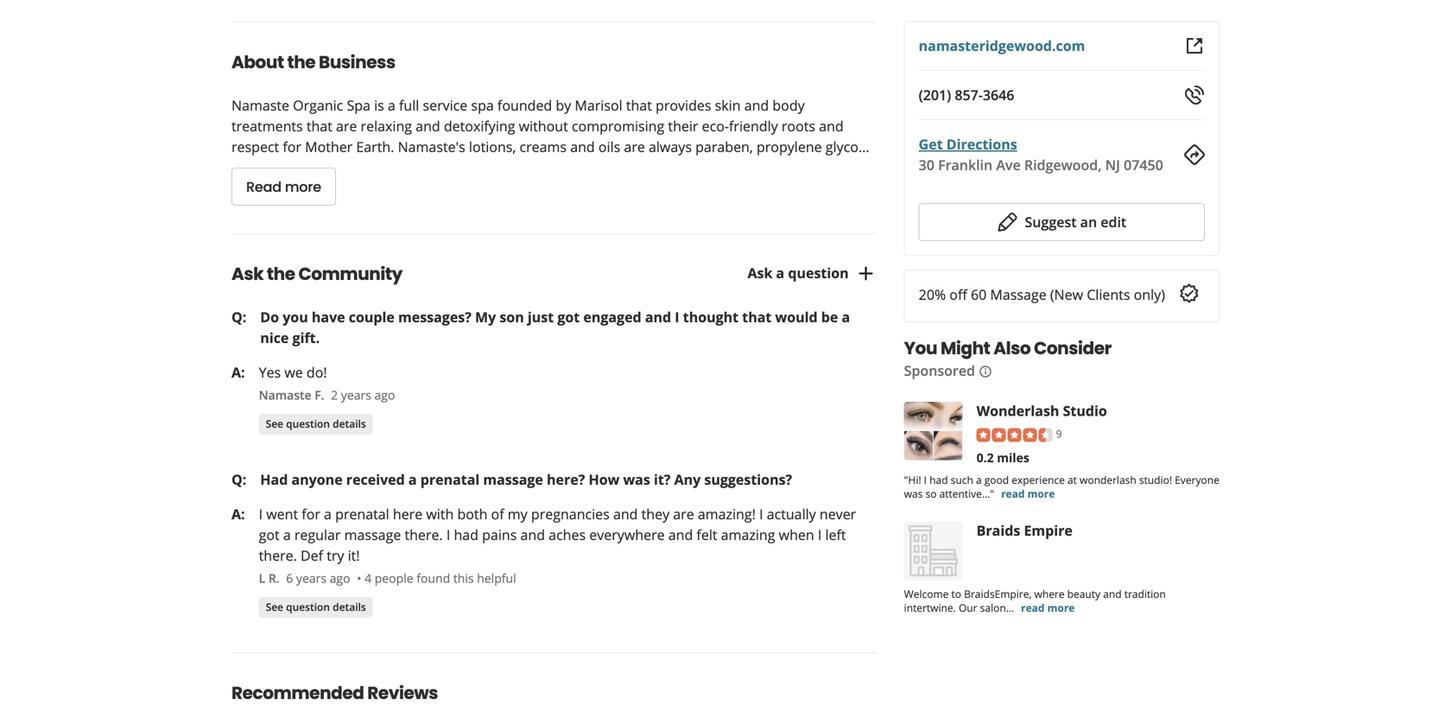 Task type: describe. For each thing, give the bounding box(es) containing it.
edit
[[1101, 213, 1127, 231]]

nice
[[260, 328, 289, 347]]

people
[[375, 570, 414, 586]]

just
[[528, 308, 554, 326]]

0 vertical spatial are
[[336, 117, 357, 135]]

everyone
[[1175, 472, 1220, 487]]

read more button
[[232, 168, 336, 206]]

here?
[[547, 470, 585, 489]]

this
[[454, 570, 474, 586]]

directions
[[947, 135, 1018, 153]]

only)
[[1134, 285, 1166, 304]]

the for business
[[287, 50, 316, 74]]

at
[[1068, 472, 1077, 487]]

a inside namaste organic spa is a full service spa founded by marisol that provides skin and body treatments that are relaxing and detoxifying without compromising their eco-friendly roots and respect for mother earth.  namaste's lotions, creams and oils are always paraben, propylene glyco …
[[388, 96, 396, 115]]

off
[[950, 285, 968, 304]]

see for yes we do!
[[266, 417, 283, 431]]

a inside "hi! i had such a good experience at wonderlash studio! everyone was so attentive…"
[[976, 472, 982, 487]]

about the business
[[232, 50, 396, 74]]

miles
[[997, 449, 1030, 466]]

was inside ask the community element
[[623, 470, 651, 489]]

read more for a
[[1002, 486, 1055, 501]]

wonderlash studio link
[[977, 401, 1108, 420]]

question for do you have couple messages? my son just got engaged and i thought that would be a nice gift.
[[286, 417, 330, 431]]

6
[[286, 570, 293, 586]]

ago inside yes we do! namaste f. 2 years ago
[[375, 387, 395, 403]]

yes
[[259, 363, 281, 382]]

20%
[[919, 285, 946, 304]]

"hi!
[[904, 472, 922, 487]]

clients
[[1087, 285, 1131, 304]]

0.2
[[977, 449, 994, 466]]

had inside i went for a prenatal here with both of my pregnancies and they are amazing! i actually never got a regular massage there. i had pains and aches everywhere and felt amazing when i left there. def try it!
[[454, 525, 479, 544]]

you might also consider
[[904, 336, 1112, 360]]

ask a question link
[[748, 263, 877, 284]]

24 add v2 image
[[856, 263, 877, 284]]

q: for do you have couple messages? my son just got engaged and i thought that would be a nice gift.
[[232, 308, 247, 326]]

(201)
[[919, 86, 952, 104]]

wonderlash
[[1080, 472, 1137, 487]]

and up everywhere
[[613, 505, 638, 523]]

a inside do you have couple messages? my son just got engaged and i thought that would be a nice gift.
[[842, 308, 850, 326]]

oils
[[599, 137, 621, 156]]

with
[[426, 505, 454, 523]]

for inside namaste organic spa is a full service spa founded by marisol that provides skin and body treatments that are relaxing and detoxifying without compromising their eco-friendly roots and respect for mother earth.  namaste's lotions, creams and oils are always paraben, propylene glyco …
[[283, 137, 302, 156]]

got inside do you have couple messages? my son just got engaged and i thought that would be a nice gift.
[[558, 308, 580, 326]]

try
[[327, 546, 344, 565]]

see question details link for i went for a prenatal here with both of my pregnancies and they are amazing! i actually never got a regular massage there. i had pains and aches everywhere and felt amazing when i left there. def try it!
[[259, 597, 373, 618]]

treatments
[[232, 117, 303, 135]]

07450
[[1124, 156, 1164, 174]]

0 vertical spatial there.
[[405, 525, 443, 544]]

see question details for i went for a prenatal here with both of my pregnancies and they are amazing! i actually never got a regular massage there. i had pains and aches everywhere and felt amazing when i left there. def try it!
[[266, 600, 366, 614]]

0 horizontal spatial there.
[[259, 546, 297, 565]]

about
[[232, 50, 284, 74]]

aches
[[549, 525, 586, 544]]

a: for i went for a prenatal here with both of my pregnancies and they are amazing! i actually never got a regular massage there. i had pains and aches everywhere and felt amazing when i left there. def try it!
[[232, 505, 245, 523]]

read more link for a
[[1002, 486, 1055, 501]]

i inside do you have couple messages? my son just got engaged and i thought that would be a nice gift.
[[675, 308, 680, 326]]

relaxing
[[361, 117, 412, 135]]

such
[[951, 472, 974, 487]]

provides
[[656, 96, 712, 115]]

friendly
[[729, 117, 778, 135]]

without
[[519, 117, 568, 135]]

always
[[649, 137, 692, 156]]

paraben,
[[696, 137, 753, 156]]

anyone
[[292, 470, 343, 489]]

i down with
[[447, 525, 450, 544]]

attentive…"
[[940, 486, 995, 501]]

actually
[[767, 505, 816, 523]]

ask the community element
[[204, 233, 904, 618]]

read for such
[[1002, 486, 1025, 501]]

ave
[[997, 156, 1021, 174]]

6 years ago
[[286, 570, 350, 586]]

l r.
[[259, 570, 280, 586]]

namaste inside yes we do! namaste f. 2 years ago
[[259, 387, 312, 403]]

i inside "hi! i had such a good experience at wonderlash studio! everyone was so attentive…"
[[924, 472, 927, 487]]

24 external link v2 image
[[1185, 35, 1205, 56]]

messages?
[[398, 308, 472, 326]]

read for where
[[1022, 600, 1045, 615]]

namasteridgewood.com
[[919, 36, 1086, 55]]

son
[[500, 308, 524, 326]]

eco-
[[702, 117, 729, 135]]

we
[[285, 363, 303, 382]]

and up friendly
[[745, 96, 769, 115]]

namaste organic spa is a full service spa founded by marisol that provides skin and body treatments that are relaxing and detoxifying without compromising their eco-friendly roots and respect for mother earth.  namaste's lotions, creams and oils are always paraben, propylene glyco …
[[232, 96, 870, 156]]

f.
[[315, 387, 324, 403]]

they
[[642, 505, 670, 523]]

had
[[260, 470, 288, 489]]

years inside yes we do! namaste f. 2 years ago
[[341, 387, 371, 403]]

tradition
[[1125, 587, 1166, 601]]

everywhere
[[590, 525, 665, 544]]

left
[[826, 525, 846, 544]]

where
[[1035, 587, 1065, 601]]

suggest an edit button
[[919, 203, 1205, 241]]

an
[[1081, 213, 1098, 231]]

that inside do you have couple messages? my son just got engaged and i thought that would be a nice gift.
[[743, 308, 772, 326]]

and inside welcome to braidsempire, where beauty and tradition intertwine. our salon…
[[1104, 587, 1122, 601]]

got inside i went for a prenatal here with both of my pregnancies and they are amazing! i actually never got a regular massage there. i had pains and aches everywhere and felt amazing when i left there. def try it!
[[259, 525, 280, 544]]

empire
[[1024, 521, 1073, 539]]

24 directions v2 image
[[1185, 144, 1205, 165]]

0 vertical spatial massage
[[483, 470, 543, 489]]

"hi! i had such a good experience at wonderlash studio! everyone was so attentive…"
[[904, 472, 1220, 501]]

both
[[458, 505, 488, 523]]

helpful
[[477, 570, 516, 586]]

(new
[[1051, 285, 1084, 304]]

recommended
[[232, 681, 364, 705]]

prenatal for here
[[335, 505, 389, 523]]

thought
[[683, 308, 739, 326]]

prenatal for massage
[[421, 470, 480, 489]]

i left 'left'
[[818, 525, 822, 544]]

spa
[[471, 96, 494, 115]]

have
[[312, 308, 345, 326]]

the for community
[[267, 262, 295, 286]]

might
[[941, 336, 991, 360]]

details for yes we do!
[[333, 417, 366, 431]]

wonderlash studio image
[[904, 402, 963, 461]]

a: for yes we do!
[[232, 363, 245, 382]]

question for had anyone received a prenatal massage here? how was it? any suggestions?
[[286, 600, 330, 614]]

namaste inside namaste organic spa is a full service spa founded by marisol that provides skin and body treatments that are relaxing and detoxifying without compromising their eco-friendly roots and respect for mother earth.  namaste's lotions, creams and oils are always paraben, propylene glyco …
[[232, 96, 289, 115]]

also
[[994, 336, 1031, 360]]

had anyone received a prenatal massage here? how was it? any suggestions?
[[260, 470, 793, 489]]

propylene
[[757, 137, 822, 156]]

and left oils
[[570, 137, 595, 156]]

ridgewood,
[[1025, 156, 1102, 174]]



Task type: vqa. For each thing, say whether or not it's contained in the screenshot.
search field on the top of page
no



Task type: locate. For each thing, give the bounding box(es) containing it.
had left such at bottom right
[[930, 472, 948, 487]]

that left would
[[743, 308, 772, 326]]

went
[[266, 505, 298, 523]]

1 vertical spatial see
[[266, 600, 283, 614]]

a: left yes
[[232, 363, 245, 382]]

2 vertical spatial are
[[673, 505, 694, 523]]

more right 'read'
[[285, 177, 321, 197]]

a right be
[[842, 308, 850, 326]]

a:
[[232, 363, 245, 382], [232, 505, 245, 523]]

read more link for beauty
[[1022, 600, 1075, 615]]

24 phone v2 image
[[1185, 85, 1205, 105]]

0 vertical spatial a:
[[232, 363, 245, 382]]

0 horizontal spatial years
[[296, 570, 327, 586]]

i right "hi!
[[924, 472, 927, 487]]

details down 4
[[333, 600, 366, 614]]

1 see question details from the top
[[266, 417, 366, 431]]

for down the treatments
[[283, 137, 302, 156]]

0 horizontal spatial are
[[336, 117, 357, 135]]

1 horizontal spatial there.
[[405, 525, 443, 544]]

more
[[285, 177, 321, 197], [1028, 486, 1055, 501], [1048, 600, 1075, 615]]

2 q: from the top
[[232, 470, 247, 489]]

prenatal inside i went for a prenatal here with both of my pregnancies and they are amazing! i actually never got a regular massage there. i had pains and aches everywhere and felt amazing when i left there. def try it!
[[335, 505, 389, 523]]

1 details from the top
[[333, 417, 366, 431]]

read
[[246, 177, 282, 197]]

suggest an edit
[[1025, 213, 1127, 231]]

founded
[[498, 96, 552, 115]]

0 vertical spatial more
[[285, 177, 321, 197]]

1 horizontal spatial got
[[558, 308, 580, 326]]

0 horizontal spatial had
[[454, 525, 479, 544]]

0 vertical spatial got
[[558, 308, 580, 326]]

0 vertical spatial ago
[[375, 387, 395, 403]]

that up compromising
[[626, 96, 652, 115]]

and left felt
[[669, 525, 693, 544]]

1 vertical spatial years
[[296, 570, 327, 586]]

20% off 60 massage (new clients only)
[[919, 285, 1166, 304]]

years right 6
[[296, 570, 327, 586]]

consider
[[1034, 336, 1112, 360]]

i up amazing
[[760, 505, 763, 523]]

1 a: from the top
[[232, 363, 245, 382]]

0 vertical spatial read
[[1002, 486, 1025, 501]]

amazing
[[721, 525, 776, 544]]

2 see from the top
[[266, 600, 283, 614]]

2 horizontal spatial that
[[743, 308, 772, 326]]

0 horizontal spatial massage
[[344, 525, 401, 544]]

1 vertical spatial see question details link
[[259, 597, 373, 618]]

24 pencil v2 image
[[998, 212, 1018, 232]]

0 vertical spatial details
[[333, 417, 366, 431]]

0 horizontal spatial that
[[307, 117, 333, 135]]

would
[[776, 308, 818, 326]]

1 vertical spatial read more link
[[1022, 600, 1075, 615]]

that down organic
[[307, 117, 333, 135]]

a up would
[[776, 264, 785, 282]]

2 vertical spatial that
[[743, 308, 772, 326]]

is
[[374, 96, 384, 115]]

0 horizontal spatial was
[[623, 470, 651, 489]]

24 check in v2 image
[[1179, 283, 1200, 304]]

9
[[1057, 426, 1062, 441]]

0 horizontal spatial for
[[283, 137, 302, 156]]

there. down the here
[[405, 525, 443, 544]]

you
[[904, 336, 938, 360]]

was inside "hi! i had such a good experience at wonderlash studio! everyone was so attentive…"
[[904, 486, 923, 501]]

question down f. in the bottom of the page
[[286, 417, 330, 431]]

full
[[399, 96, 419, 115]]

suggestions?
[[705, 470, 793, 489]]

compromising
[[572, 117, 665, 135]]

i left went
[[259, 505, 263, 523]]

0 vertical spatial q:
[[232, 308, 247, 326]]

1 vertical spatial prenatal
[[335, 505, 389, 523]]

0 vertical spatial see
[[266, 417, 283, 431]]

0 vertical spatial years
[[341, 387, 371, 403]]

get directions link
[[919, 135, 1018, 153]]

more for welcome
[[1048, 600, 1075, 615]]

for inside i went for a prenatal here with both of my pregnancies and they are amazing! i actually never got a regular massage there. i had pains and aches everywhere and felt amazing when i left there. def try it!
[[302, 505, 320, 523]]

had inside "hi! i had such a good experience at wonderlash studio! everyone was so attentive…"
[[930, 472, 948, 487]]

60
[[971, 285, 987, 304]]

good
[[985, 472, 1009, 487]]

1 q: from the top
[[232, 308, 247, 326]]

1 horizontal spatial that
[[626, 96, 652, 115]]

question down 6 years ago
[[286, 600, 330, 614]]

0 vertical spatial see question details link
[[259, 414, 373, 435]]

any
[[675, 470, 701, 489]]

1 vertical spatial massage
[[344, 525, 401, 544]]

see question details link for yes we do!
[[259, 414, 373, 435]]

l
[[259, 570, 265, 586]]

got right just
[[558, 308, 580, 326]]

it!
[[348, 546, 360, 565]]

do
[[260, 308, 279, 326]]

a up the here
[[409, 470, 417, 489]]

are right they
[[673, 505, 694, 523]]

q: left had on the left of page
[[232, 470, 247, 489]]

a up regular
[[324, 505, 332, 523]]

regular
[[295, 525, 341, 544]]

our
[[959, 600, 978, 615]]

1 horizontal spatial years
[[341, 387, 371, 403]]

see question details link down 6 years ago
[[259, 597, 373, 618]]

1 vertical spatial read
[[1022, 600, 1045, 615]]

1 vertical spatial for
[[302, 505, 320, 523]]

0 vertical spatial prenatal
[[421, 470, 480, 489]]

0 vertical spatial see question details
[[266, 417, 366, 431]]

do!
[[307, 363, 327, 382]]

was left it?
[[623, 470, 651, 489]]

1 vertical spatial are
[[624, 137, 645, 156]]

are inside i went for a prenatal here with both of my pregnancies and they are amazing! i actually never got a regular massage there. i had pains and aches everywhere and felt amazing when i left there. def try it!
[[673, 505, 694, 523]]

and up namaste's
[[416, 117, 440, 135]]

1 vertical spatial more
[[1028, 486, 1055, 501]]

reviews
[[367, 681, 438, 705]]

details for i went for a prenatal here with both of my pregnancies and they are amazing! i actually never got a regular massage there. i had pains and aches everywhere and felt amazing when i left there. def try it!
[[333, 600, 366, 614]]

2
[[331, 387, 338, 403]]

are down spa
[[336, 117, 357, 135]]

0 vertical spatial read more
[[1002, 486, 1055, 501]]

earth.
[[356, 137, 394, 156]]

read
[[1002, 486, 1025, 501], [1022, 600, 1045, 615]]

see question details down 6 years ago
[[266, 600, 366, 614]]

pains
[[482, 525, 517, 544]]

1 vertical spatial that
[[307, 117, 333, 135]]

got down went
[[259, 525, 280, 544]]

and down the my
[[521, 525, 545, 544]]

0 vertical spatial question
[[788, 264, 849, 282]]

my
[[508, 505, 528, 523]]

get
[[919, 135, 943, 153]]

r.
[[269, 570, 280, 586]]

question inside the ask a question link
[[788, 264, 849, 282]]

0 vertical spatial the
[[287, 50, 316, 74]]

and right engaged
[[645, 308, 672, 326]]

1 horizontal spatial are
[[624, 137, 645, 156]]

read more link right salon…
[[1022, 600, 1075, 615]]

question up be
[[788, 264, 849, 282]]

organic
[[293, 96, 343, 115]]

1 vertical spatial had
[[454, 525, 479, 544]]

2 vertical spatial question
[[286, 600, 330, 614]]

and right beauty
[[1104, 587, 1122, 601]]

2 vertical spatial more
[[1048, 600, 1075, 615]]

see question details down f. in the bottom of the page
[[266, 417, 366, 431]]

16 info v2 image
[[979, 364, 993, 378]]

0 vertical spatial had
[[930, 472, 948, 487]]

0 vertical spatial namaste
[[232, 96, 289, 115]]

salon…
[[981, 600, 1015, 615]]

braids empire image
[[904, 521, 963, 580]]

see question details for yes we do!
[[266, 417, 366, 431]]

4.5 star rating image
[[977, 428, 1053, 442]]

roots
[[782, 117, 816, 135]]

mother
[[305, 137, 353, 156]]

business
[[319, 50, 396, 74]]

suggest
[[1025, 213, 1077, 231]]

wonderlash studio
[[977, 401, 1108, 420]]

welcome to braidsempire, where beauty and tradition intertwine. our salon…
[[904, 587, 1166, 615]]

recommended reviews
[[232, 681, 438, 705]]

2 a: from the top
[[232, 505, 245, 523]]

0 horizontal spatial ask
[[232, 262, 264, 286]]

1 vertical spatial there.
[[259, 546, 297, 565]]

1 vertical spatial got
[[259, 525, 280, 544]]

intertwine.
[[904, 600, 956, 615]]

and up glyco
[[819, 117, 844, 135]]

2 see question details link from the top
[[259, 597, 373, 618]]

massage up the my
[[483, 470, 543, 489]]

ago right 2
[[375, 387, 395, 403]]

a down went
[[283, 525, 291, 544]]

2 details from the top
[[333, 600, 366, 614]]

1 see from the top
[[266, 417, 283, 431]]

1 horizontal spatial massage
[[483, 470, 543, 489]]

see question details link down f. in the bottom of the page
[[259, 414, 373, 435]]

857-
[[955, 86, 983, 104]]

body
[[773, 96, 805, 115]]

read right salon…
[[1022, 600, 1045, 615]]

2 horizontal spatial are
[[673, 505, 694, 523]]

do you have couple messages? my son just got engaged and i thought that would be a nice gift.
[[260, 308, 850, 347]]

q: left 'do'
[[232, 308, 247, 326]]

had down both
[[454, 525, 479, 544]]

more inside button
[[285, 177, 321, 197]]

q: for had anyone received a prenatal massage here? how was it? any suggestions?
[[232, 470, 247, 489]]

you
[[283, 308, 308, 326]]

it?
[[654, 470, 671, 489]]

1 vertical spatial read more
[[1022, 600, 1075, 615]]

1 vertical spatial question
[[286, 417, 330, 431]]

1 vertical spatial ago
[[330, 570, 350, 586]]

prenatal
[[421, 470, 480, 489], [335, 505, 389, 523]]

there. up 'r.' on the bottom of page
[[259, 546, 297, 565]]

ago down the try
[[330, 570, 350, 586]]

more for "hi!
[[1028, 486, 1055, 501]]

1 horizontal spatial ago
[[375, 387, 395, 403]]

1 vertical spatial the
[[267, 262, 295, 286]]

1 horizontal spatial was
[[904, 486, 923, 501]]

1 horizontal spatial had
[[930, 472, 948, 487]]

1 vertical spatial namaste
[[259, 387, 312, 403]]

0 vertical spatial that
[[626, 96, 652, 115]]

0 horizontal spatial got
[[259, 525, 280, 544]]

and inside do you have couple messages? my son just got engaged and i thought that would be a nice gift.
[[645, 308, 672, 326]]

more right salon…
[[1048, 600, 1075, 615]]

here
[[393, 505, 423, 523]]

more left at
[[1028, 486, 1055, 501]]

braidsempire,
[[964, 587, 1032, 601]]

massage
[[991, 285, 1047, 304]]

def
[[301, 546, 323, 565]]

service
[[423, 96, 468, 115]]

read more right salon…
[[1022, 600, 1075, 615]]

q:
[[232, 308, 247, 326], [232, 470, 247, 489]]

prenatal up with
[[421, 470, 480, 489]]

sponsored
[[904, 361, 976, 380]]

nj
[[1106, 156, 1121, 174]]

a: left went
[[232, 505, 245, 523]]

1 vertical spatial see question details
[[266, 600, 366, 614]]

read more for beauty
[[1022, 600, 1075, 615]]

0 vertical spatial read more link
[[1002, 486, 1055, 501]]

welcome
[[904, 587, 949, 601]]

massage inside i went for a prenatal here with both of my pregnancies and they are amazing! i actually never got a regular massage there. i had pains and aches everywhere and felt amazing when i left there. def try it!
[[344, 525, 401, 544]]

namaste up the treatments
[[232, 96, 289, 115]]

read more up braids empire
[[1002, 486, 1055, 501]]

read more link
[[1002, 486, 1055, 501], [1022, 600, 1075, 615]]

for up regular
[[302, 505, 320, 523]]

are right oils
[[624, 137, 645, 156]]

their
[[668, 117, 699, 135]]

1 horizontal spatial prenatal
[[421, 470, 480, 489]]

see down yes
[[266, 417, 283, 431]]

a right such at bottom right
[[976, 472, 982, 487]]

0 vertical spatial for
[[283, 137, 302, 156]]

received
[[346, 470, 405, 489]]

read more link up braids empire
[[1002, 486, 1055, 501]]

by
[[556, 96, 571, 115]]

read down miles
[[1002, 486, 1025, 501]]

was left so
[[904, 486, 923, 501]]

ask for ask a question
[[748, 264, 773, 282]]

3646
[[983, 86, 1015, 104]]

ask
[[232, 262, 264, 286], [748, 264, 773, 282]]

1 horizontal spatial ask
[[748, 264, 773, 282]]

2 see question details from the top
[[266, 600, 366, 614]]

4
[[365, 570, 372, 586]]

prenatal down received
[[335, 505, 389, 523]]

1 vertical spatial q:
[[232, 470, 247, 489]]

details down 2
[[333, 417, 366, 431]]

1 vertical spatial details
[[333, 600, 366, 614]]

years right 2
[[341, 387, 371, 403]]

i left "thought" at the top of the page
[[675, 308, 680, 326]]

namaste down we
[[259, 387, 312, 403]]

about the business element
[[204, 22, 877, 206]]

found
[[417, 570, 450, 586]]

be
[[822, 308, 839, 326]]

1 vertical spatial a:
[[232, 505, 245, 523]]

0 horizontal spatial prenatal
[[335, 505, 389, 523]]

the right about
[[287, 50, 316, 74]]

gift.
[[293, 328, 320, 347]]

1 horizontal spatial for
[[302, 505, 320, 523]]

1 see question details link from the top
[[259, 414, 373, 435]]

ask for ask the community
[[232, 262, 264, 286]]

the up 'do'
[[267, 262, 295, 286]]

massage up "it!"
[[344, 525, 401, 544]]

years
[[341, 387, 371, 403], [296, 570, 327, 586]]

see down 'r.' on the bottom of page
[[266, 600, 283, 614]]

0.2 miles
[[977, 449, 1030, 466]]

0 horizontal spatial ago
[[330, 570, 350, 586]]

see for i went for a prenatal here with both of my pregnancies and they are amazing! i actually never got a regular massage there. i had pains and aches everywhere and felt amazing when i left there. def try it!
[[266, 600, 283, 614]]

a right is
[[388, 96, 396, 115]]



